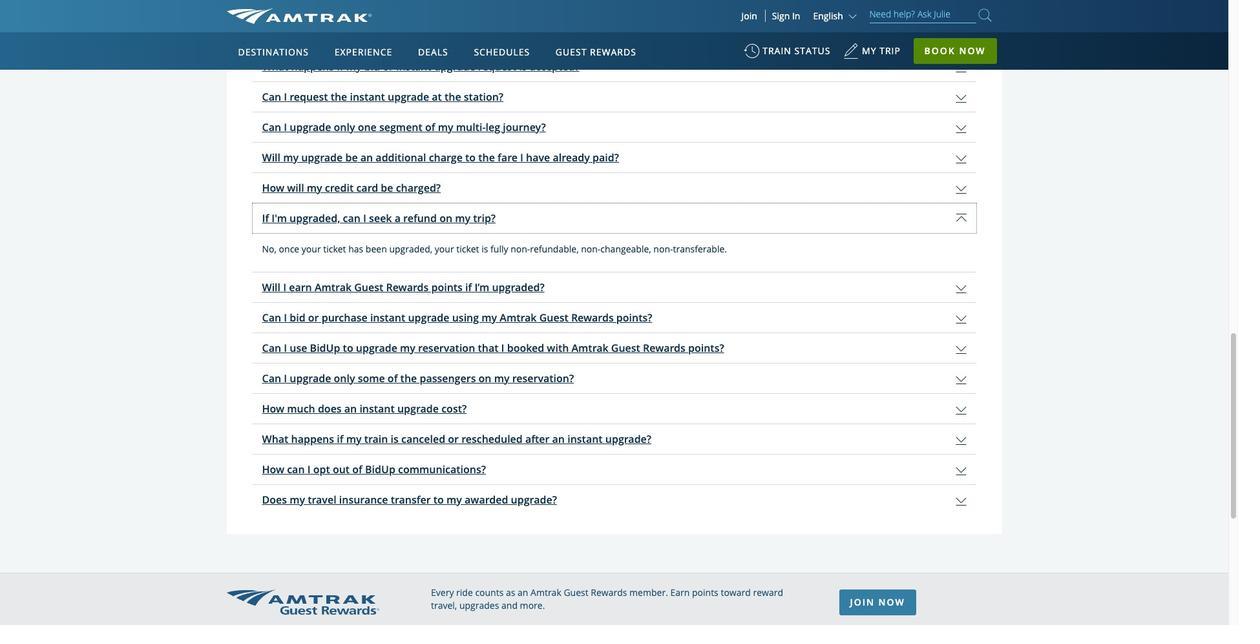 Task type: vqa. For each thing, say whether or not it's contained in the screenshot.
'What' in the what happens if my train is canceled or rescheduled after an instant upgrade? button
yes



Task type: locate. For each thing, give the bounding box(es) containing it.
can for can i upgrade only some of the passengers on my reservation?
[[262, 372, 281, 386]]

happens for what happens if my train is canceled or rescheduled after an instant upgrade?
[[291, 432, 334, 446]]

1 horizontal spatial points?
[[688, 341, 724, 355]]

1 happens from the top
[[291, 59, 334, 74]]

1 vertical spatial points?
[[688, 341, 724, 355]]

2 horizontal spatial to
[[465, 151, 476, 165]]

1 horizontal spatial can
[[343, 211, 361, 225]]

english button
[[813, 10, 860, 22]]

0 vertical spatial upgraded,
[[290, 211, 340, 225]]

to down "purchase"
[[343, 341, 353, 355]]

rewards left the member.
[[591, 587, 627, 599]]

can
[[343, 211, 361, 225], [287, 463, 305, 477]]

2 happens from the top
[[291, 432, 334, 446]]

3 how from the top
[[262, 463, 284, 477]]

my left credit
[[307, 181, 322, 195]]

upgrade? right awarded at the bottom of page
[[511, 493, 557, 507]]

is
[[519, 59, 527, 74], [482, 243, 488, 255], [391, 432, 399, 446]]

be right "card"
[[381, 181, 393, 195]]

upgrade left at
[[388, 90, 429, 104]]

what for what happens if my bid or instant upgrade request is accepted?
[[262, 59, 288, 74]]

now
[[959, 45, 986, 57]]

can i use bidup to upgrade my reservation that i booked with amtrak guest rewards points?
[[262, 341, 724, 355]]

your
[[302, 243, 321, 255], [435, 243, 454, 255]]

if left i'm
[[465, 280, 472, 295]]

amtrak right with
[[572, 341, 609, 355]]

0 vertical spatial what
[[262, 59, 288, 74]]

1 vertical spatial is
[[482, 243, 488, 255]]

non- right fully
[[511, 243, 530, 255]]

4 can from the top
[[262, 341, 281, 355]]

is inside 'element'
[[482, 243, 488, 255]]

0 vertical spatial upgrade?
[[605, 432, 651, 446]]

an right the as
[[518, 587, 528, 599]]

0 vertical spatial bid
[[364, 59, 380, 74]]

will left credit
[[287, 181, 304, 195]]

1 horizontal spatial upgrade?
[[605, 432, 651, 446]]

1 vertical spatial bidup
[[365, 463, 395, 477]]

be
[[345, 151, 358, 165], [381, 181, 393, 195]]

0 vertical spatial bidup
[[310, 341, 340, 355]]

i'm
[[475, 280, 489, 295]]

0 vertical spatial be
[[345, 151, 358, 165]]

an
[[360, 151, 373, 165], [344, 402, 357, 416], [552, 432, 565, 446], [518, 587, 528, 599]]

0 horizontal spatial ticket
[[323, 243, 346, 255]]

1 vertical spatial only
[[334, 372, 355, 386]]

changeable,
[[601, 243, 651, 255]]

bidup right use
[[310, 341, 340, 355]]

1 horizontal spatial your
[[435, 243, 454, 255]]

will my upgrade be an additional charge to the fare i have already paid? button
[[252, 143, 976, 172]]

1 horizontal spatial of
[[388, 372, 398, 386]]

what inside what happens if my bid or instant upgrade request is accepted? button
[[262, 59, 288, 74]]

upgrade up some
[[356, 341, 397, 355]]

a
[[395, 211, 401, 225]]

my up i'm at the left of the page
[[283, 151, 299, 165]]

0 horizontal spatial upgraded,
[[290, 211, 340, 225]]

what happens if my bid or instant upgrade request is accepted? button
[[252, 52, 976, 81]]

upgrade up the schedules
[[455, 29, 496, 43]]

be up how will my credit card be charged?
[[345, 151, 358, 165]]

1 horizontal spatial upgraded,
[[389, 243, 432, 255]]

guest inside every ride counts as an amtrak guest rewards member. earn points toward reward travel, upgrades and more.
[[564, 587, 589, 599]]

2 horizontal spatial of
[[425, 120, 435, 134]]

if up out
[[337, 432, 343, 446]]

rewards
[[590, 46, 636, 58], [386, 280, 429, 295], [571, 311, 614, 325], [643, 341, 686, 355], [591, 587, 627, 599]]

1 horizontal spatial join
[[850, 596, 875, 609]]

upgraded, down refund
[[389, 243, 432, 255]]

banner
[[0, 0, 1229, 298]]

upgrade up reservation
[[408, 311, 449, 325]]

guest
[[556, 46, 587, 58], [354, 280, 383, 295], [539, 311, 569, 325], [611, 341, 640, 355], [564, 587, 589, 599]]

my right the using
[[482, 311, 497, 325]]

1 what from the top
[[262, 59, 288, 74]]

rewards inside popup button
[[590, 46, 636, 58]]

0 vertical spatial can
[[343, 211, 361, 225]]

in
[[792, 10, 800, 22]]

0 horizontal spatial of
[[352, 463, 362, 477]]

upgraded,
[[290, 211, 340, 225], [389, 243, 432, 255]]

1 vertical spatial will
[[287, 181, 304, 195]]

request down the schedules
[[478, 59, 516, 74]]

bidup
[[310, 341, 340, 355], [365, 463, 395, 477]]

happens
[[291, 59, 334, 74], [291, 432, 334, 446]]

when
[[262, 29, 291, 43]]

join left now
[[850, 596, 875, 609]]

is down the schedules
[[519, 59, 527, 74]]

my right does
[[290, 493, 305, 507]]

only for one
[[334, 120, 355, 134]]

upgrade?
[[605, 432, 651, 446], [511, 493, 557, 507]]

search icon image
[[979, 6, 992, 24]]

request inside button
[[499, 29, 537, 43]]

1 vertical spatial bid
[[290, 311, 305, 325]]

1 vertical spatial points
[[692, 587, 719, 599]]

experience button
[[329, 34, 398, 70]]

only inside can i upgrade only some of the passengers on my reservation? button
[[334, 372, 355, 386]]

request up the schedules
[[499, 29, 537, 43]]

what down much
[[262, 432, 288, 446]]

0 horizontal spatial can
[[287, 463, 305, 477]]

ticket left has
[[323, 243, 346, 255]]

can
[[262, 90, 281, 104], [262, 120, 281, 134], [262, 311, 281, 325], [262, 341, 281, 355], [262, 372, 281, 386]]

charge
[[429, 151, 463, 165]]

what down destinations
[[262, 59, 288, 74]]

if inside button
[[349, 29, 356, 43]]

2 ticket from the left
[[456, 243, 479, 255]]

how up i'm at the left of the page
[[262, 181, 284, 195]]

will left earn
[[262, 280, 280, 295]]

amtrak inside "button"
[[572, 341, 609, 355]]

on down 'that'
[[479, 372, 491, 386]]

earn
[[670, 587, 690, 599]]

bid inside can i bid or purchase instant upgrade using my amtrak guest rewards points? button
[[290, 311, 305, 325]]

0 horizontal spatial bid
[[290, 311, 305, 325]]

0 vertical spatial how
[[262, 181, 284, 195]]

using
[[452, 311, 479, 325]]

1 vertical spatial accepted?
[[530, 59, 579, 74]]

3 can from the top
[[262, 311, 281, 325]]

my left awarded at the bottom of page
[[447, 493, 462, 507]]

will i earn amtrak guest rewards points if i'm upgraded?
[[262, 280, 545, 295]]

happens down know
[[291, 59, 334, 74]]

my up experience
[[358, 29, 374, 43]]

how for how much does an instant upgrade cost?
[[262, 402, 284, 416]]

i
[[313, 29, 317, 43], [284, 90, 287, 104], [284, 120, 287, 134], [520, 151, 523, 165], [363, 211, 366, 225], [283, 280, 286, 295], [284, 311, 287, 325], [284, 341, 287, 355], [501, 341, 504, 355], [284, 372, 287, 386], [307, 463, 311, 477]]

can for can i upgrade only one segment of my multi-leg journey?
[[262, 120, 281, 134]]

points inside every ride counts as an amtrak guest rewards member. earn points toward reward travel, upgrades and more.
[[692, 587, 719, 599]]

bid up use
[[290, 311, 305, 325]]

the
[[331, 90, 347, 104], [445, 90, 461, 104], [478, 151, 495, 165], [400, 372, 417, 386]]

how will my credit card be charged?
[[262, 181, 441, 195]]

ticket
[[323, 243, 346, 255], [456, 243, 479, 255]]

bidup down train on the left bottom of the page
[[365, 463, 395, 477]]

is for ticket
[[482, 243, 488, 255]]

or
[[403, 29, 414, 43], [383, 59, 393, 74], [308, 311, 319, 325], [448, 432, 459, 446]]

your down refund
[[435, 243, 454, 255]]

can inside button
[[262, 372, 281, 386]]

can left "seek"
[[343, 211, 361, 225]]

how
[[262, 181, 284, 195], [262, 402, 284, 416], [262, 463, 284, 477]]

1 vertical spatial to
[[343, 341, 353, 355]]

guest rewards button
[[550, 34, 642, 70]]

will i earn amtrak guest rewards points if i'm upgraded? button
[[252, 273, 976, 302]]

2 how from the top
[[262, 402, 284, 416]]

after
[[525, 432, 550, 446]]

what inside what happens if my train is canceled or rescheduled after an instant upgrade? button
[[262, 432, 288, 446]]

train
[[763, 45, 792, 57]]

accepted? down was
[[530, 59, 579, 74]]

i inside how can i opt out of bidup communications? button
[[307, 463, 311, 477]]

is for request
[[519, 59, 527, 74]]

of for passengers
[[388, 372, 398, 386]]

how can i opt out of bidup communications? button
[[252, 455, 976, 485]]

5 can from the top
[[262, 372, 281, 386]]

2 only from the top
[[334, 372, 355, 386]]

bidup inside button
[[365, 463, 395, 477]]

1 horizontal spatial on
[[479, 372, 491, 386]]

guest inside "button"
[[611, 341, 640, 355]]

can for can i request the instant upgrade at the station?
[[262, 90, 281, 104]]

book now
[[924, 45, 986, 57]]

0 vertical spatial join
[[742, 10, 757, 22]]

Please enter your search item search field
[[870, 6, 976, 23]]

on
[[440, 211, 452, 225], [479, 372, 491, 386]]

1 horizontal spatial ticket
[[456, 243, 479, 255]]

amtrak up more.
[[531, 587, 561, 599]]

only left some
[[334, 372, 355, 386]]

non- right refundable,
[[581, 243, 601, 255]]

0 vertical spatial happens
[[291, 59, 334, 74]]

1 vertical spatial upgraded,
[[389, 243, 432, 255]]

can left opt
[[287, 463, 305, 477]]

will for will my upgrade be an additional charge to the fare i have already paid?
[[262, 151, 280, 165]]

my left trip?
[[455, 211, 471, 225]]

ticket left fully
[[456, 243, 479, 255]]

2 horizontal spatial non-
[[654, 243, 673, 255]]

or right offer
[[403, 29, 414, 43]]

1 vertical spatial join
[[850, 596, 875, 609]]

was
[[540, 29, 559, 43]]

0 vertical spatial is
[[519, 59, 527, 74]]

rewards up can i use bidup to upgrade my reservation that i booked with amtrak guest rewards points? "button" on the bottom of the page
[[571, 311, 614, 325]]

1 horizontal spatial points
[[692, 587, 719, 599]]

0 horizontal spatial upgrade?
[[511, 493, 557, 507]]

0 vertical spatial accepted?
[[562, 29, 612, 43]]

0 vertical spatial of
[[425, 120, 435, 134]]

join
[[742, 10, 757, 22], [850, 596, 875, 609]]

1 vertical spatial be
[[381, 181, 393, 195]]

0 vertical spatial request
[[499, 29, 537, 43]]

1 vertical spatial upgrade?
[[511, 493, 557, 507]]

i inside can i upgrade only some of the passengers on my reservation? button
[[284, 372, 287, 386]]

can i request the instant upgrade at the station? button
[[252, 82, 976, 112]]

0 horizontal spatial is
[[391, 432, 399, 446]]

non-
[[511, 243, 530, 255], [581, 243, 601, 255], [654, 243, 673, 255]]

instant up "deals"
[[417, 29, 452, 43]]

can inside "button"
[[343, 211, 361, 225]]

counts
[[475, 587, 504, 599]]

cost?
[[442, 402, 467, 416]]

upgrade down "deals"
[[434, 59, 475, 74]]

2 vertical spatial of
[[352, 463, 362, 477]]

banner containing join
[[0, 0, 1229, 298]]

0 vertical spatial on
[[440, 211, 452, 225]]

2 will from the top
[[262, 280, 280, 295]]

2 vertical spatial is
[[391, 432, 399, 446]]

an down one
[[360, 151, 373, 165]]

my trip button
[[843, 39, 901, 70]]

one
[[358, 120, 377, 134]]

the right some
[[400, 372, 417, 386]]

trip
[[880, 45, 901, 57]]

will
[[262, 151, 280, 165], [262, 280, 280, 295]]

rewards up can i request the instant upgrade at the station? button
[[590, 46, 636, 58]]

1 horizontal spatial bidup
[[365, 463, 395, 477]]

points up can i bid or purchase instant upgrade using my amtrak guest rewards points?
[[431, 280, 463, 295]]

1 can from the top
[[262, 90, 281, 104]]

0 horizontal spatial non-
[[511, 243, 530, 255]]

will inside 'how will my credit card be charged?' button
[[287, 181, 304, 195]]

on right refund
[[440, 211, 452, 225]]

will inside 'when will i know if my offer or instant upgrade request was accepted?' button
[[294, 29, 311, 43]]

amtrak up "purchase"
[[315, 280, 352, 295]]

booked
[[507, 341, 544, 355]]

0 horizontal spatial bidup
[[310, 341, 340, 355]]

0 horizontal spatial points
[[431, 280, 463, 295]]

amtrak image
[[227, 8, 371, 24]]

is right train on the left bottom of the page
[[391, 432, 399, 446]]

1 vertical spatial will
[[262, 280, 280, 295]]

or left "purchase"
[[308, 311, 319, 325]]

accepted? up guest rewards
[[562, 29, 612, 43]]

1 horizontal spatial be
[[381, 181, 393, 195]]

can i upgrade only some of the passengers on my reservation?
[[262, 372, 574, 386]]

regions map image
[[275, 108, 585, 289]]

how inside button
[[262, 463, 284, 477]]

1 only from the top
[[334, 120, 355, 134]]

0 vertical spatial points
[[431, 280, 463, 295]]

if down experience
[[337, 59, 343, 74]]

0 vertical spatial only
[[334, 120, 355, 134]]

i inside button
[[284, 90, 287, 104]]

some
[[358, 372, 385, 386]]

points right earn
[[692, 587, 719, 599]]

amtrak
[[315, 280, 352, 295], [500, 311, 537, 325], [572, 341, 609, 355], [531, 587, 561, 599]]

to right transfer on the left bottom of the page
[[434, 493, 444, 507]]

upgrade inside "button"
[[356, 341, 397, 355]]

0 horizontal spatial points?
[[616, 311, 652, 325]]

how up does
[[262, 463, 284, 477]]

refund
[[403, 211, 437, 225]]

1 vertical spatial on
[[479, 372, 491, 386]]

schedules
[[474, 46, 530, 58]]

1 vertical spatial can
[[287, 463, 305, 477]]

my up can i upgrade only some of the passengers on my reservation?
[[400, 341, 415, 355]]

1 ticket from the left
[[323, 243, 346, 255]]

deals
[[418, 46, 448, 58]]

of right segment
[[425, 120, 435, 134]]

0 horizontal spatial your
[[302, 243, 321, 255]]

2 horizontal spatial is
[[519, 59, 527, 74]]

my left multi-
[[438, 120, 453, 134]]

charged?
[[396, 181, 441, 195]]

request
[[499, 29, 537, 43], [478, 59, 516, 74], [290, 90, 328, 104]]

0 horizontal spatial on
[[440, 211, 452, 225]]

refundable,
[[530, 243, 579, 255]]

1 how from the top
[[262, 181, 284, 195]]

on inside if i'm upgraded, can i seek a refund on my trip? "button"
[[440, 211, 452, 225]]

1 your from the left
[[302, 243, 321, 255]]

0 vertical spatial will
[[294, 29, 311, 43]]

2 what from the top
[[262, 432, 288, 446]]

my left train on the left bottom of the page
[[346, 432, 362, 446]]

only inside can i upgrade only one segment of my multi-leg journey? button
[[334, 120, 355, 134]]

non- right changeable,
[[654, 243, 673, 255]]

1 vertical spatial of
[[388, 372, 398, 386]]

join for join now
[[850, 596, 875, 609]]

upgrade? down how much does an instant upgrade cost? button
[[605, 432, 651, 446]]

accepted? inside button
[[562, 29, 612, 43]]

on inside can i upgrade only some of the passengers on my reservation? button
[[479, 372, 491, 386]]

request down destinations popup button
[[290, 90, 328, 104]]

does
[[318, 402, 342, 416]]

instant
[[417, 29, 452, 43], [396, 59, 431, 74], [350, 90, 385, 104], [370, 311, 405, 325], [360, 402, 395, 416], [568, 432, 603, 446]]

amtrak inside every ride counts as an amtrak guest rewards member. earn points toward reward travel, upgrades and more.
[[531, 587, 561, 599]]

0 horizontal spatial be
[[345, 151, 358, 165]]

1 will from the top
[[262, 151, 280, 165]]

my down experience
[[346, 59, 362, 74]]

can i bid or purchase instant upgrade using my amtrak guest rewards points? button
[[252, 303, 976, 333]]

no, once your ticket has been upgraded, your ticket is fully non-refundable, non-changeable, non-transferable. element
[[252, 243, 976, 256]]

if up experience
[[349, 29, 356, 43]]

0 horizontal spatial to
[[343, 341, 353, 355]]

rewards down can i bid or purchase instant upgrade using my amtrak guest rewards points? button
[[643, 341, 686, 355]]

how left much
[[262, 402, 284, 416]]

0 horizontal spatial join
[[742, 10, 757, 22]]

will down amtrak image
[[294, 29, 311, 43]]

is left fully
[[482, 243, 488, 255]]

instant down how much does an instant upgrade cost? button
[[568, 432, 603, 446]]

only left one
[[334, 120, 355, 134]]

will
[[294, 29, 311, 43], [287, 181, 304, 195]]

points?
[[616, 311, 652, 325], [688, 341, 724, 355]]

to
[[465, 151, 476, 165], [343, 341, 353, 355], [434, 493, 444, 507]]

your right once
[[302, 243, 321, 255]]

2 vertical spatial how
[[262, 463, 284, 477]]

1 horizontal spatial bid
[[364, 59, 380, 74]]

2 vertical spatial to
[[434, 493, 444, 507]]

join now link
[[839, 590, 916, 616]]

1 horizontal spatial non-
[[581, 243, 601, 255]]

0 vertical spatial points?
[[616, 311, 652, 325]]

application
[[252, 0, 976, 515], [275, 108, 585, 289]]

2 can from the top
[[262, 120, 281, 134]]

what for what happens if my train is canceled or rescheduled after an instant upgrade?
[[262, 432, 288, 446]]

of right out
[[352, 463, 362, 477]]

bid down experience
[[364, 59, 380, 74]]

1 vertical spatial what
[[262, 432, 288, 446]]

happens up opt
[[291, 432, 334, 446]]

will up if
[[262, 151, 280, 165]]

1 vertical spatial happens
[[291, 432, 334, 446]]

1 vertical spatial how
[[262, 402, 284, 416]]

0 vertical spatial will
[[262, 151, 280, 165]]

the left fare
[[478, 151, 495, 165]]

upgraded, right i'm at the left of the page
[[290, 211, 340, 225]]

or down experience
[[383, 59, 393, 74]]

1 horizontal spatial is
[[482, 243, 488, 255]]

can inside "button"
[[262, 341, 281, 355]]



Task type: describe. For each thing, give the bounding box(es) containing it.
reservation?
[[512, 372, 574, 386]]

can i upgrade only some of the passengers on my reservation? button
[[252, 364, 976, 394]]

how can i opt out of bidup communications?
[[262, 463, 486, 477]]

rewards inside "button"
[[643, 341, 686, 355]]

if
[[262, 211, 269, 225]]

how for how will my credit card be charged?
[[262, 181, 284, 195]]

communications?
[[398, 463, 486, 477]]

1 horizontal spatial to
[[434, 493, 444, 507]]

much
[[287, 402, 315, 416]]

can i bid or purchase instant upgrade using my amtrak guest rewards points?
[[262, 311, 652, 325]]

what happens if my bid or instant upgrade request is accepted?
[[262, 59, 579, 74]]

reward
[[753, 587, 783, 599]]

bidup inside "button"
[[310, 341, 340, 355]]

will my upgrade be an additional charge to the fare i have already paid?
[[262, 151, 619, 165]]

points inside button
[[431, 280, 463, 295]]

my down 'can i use bidup to upgrade my reservation that i booked with amtrak guest rewards points?'
[[494, 372, 510, 386]]

leg
[[486, 120, 500, 134]]

seek
[[369, 211, 392, 225]]

member.
[[629, 587, 668, 599]]

does my travel insurance transfer to my awarded upgrade? button
[[252, 485, 976, 515]]

happens for what happens if my bid or instant upgrade request is accepted?
[[291, 59, 334, 74]]

journey?
[[503, 120, 546, 134]]

amtrak guest rewards image
[[227, 590, 379, 616]]

has
[[348, 243, 363, 255]]

upgraded, inside if i'm upgraded, can i seek a refund on my trip? "button"
[[290, 211, 340, 225]]

application containing when will i know if my offer or instant upgrade request was accepted?
[[252, 0, 976, 515]]

what happens if my train is canceled or rescheduled after an instant upgrade? button
[[252, 425, 976, 454]]

amtrak down the "upgraded?"
[[500, 311, 537, 325]]

travel,
[[431, 600, 457, 612]]

already
[[553, 151, 590, 165]]

sign
[[772, 10, 790, 22]]

how much does an instant upgrade cost? button
[[252, 394, 976, 424]]

2 vertical spatial request
[[290, 90, 328, 104]]

can i upgrade only one segment of my multi-leg journey? button
[[252, 112, 976, 142]]

can for can i bid or purchase instant upgrade using my amtrak guest rewards points?
[[262, 311, 281, 325]]

i inside if i'm upgraded, can i seek a refund on my trip? "button"
[[363, 211, 366, 225]]

to inside "button"
[[343, 341, 353, 355]]

with
[[547, 341, 569, 355]]

trip?
[[473, 211, 496, 225]]

upgrade left one
[[290, 120, 331, 134]]

when will i know if my offer or instant upgrade request was accepted?
[[262, 29, 612, 43]]

rescheduled
[[462, 432, 523, 446]]

destinations
[[238, 46, 309, 58]]

passengers
[[420, 372, 476, 386]]

guest inside popup button
[[556, 46, 587, 58]]

1 vertical spatial request
[[478, 59, 516, 74]]

1 non- from the left
[[511, 243, 530, 255]]

2 non- from the left
[[581, 243, 601, 255]]

segment
[[379, 120, 423, 134]]

how for how can i opt out of bidup communications?
[[262, 463, 284, 477]]

every ride counts as an amtrak guest rewards member. earn points toward reward travel, upgrades and more.
[[431, 587, 783, 612]]

i inside will my upgrade be an additional charge to the fare i have already paid? button
[[520, 151, 523, 165]]

points? inside "button"
[[688, 341, 724, 355]]

does
[[262, 493, 287, 507]]

will for when
[[294, 29, 311, 43]]

awarded
[[465, 493, 508, 507]]

upgrades
[[459, 600, 499, 612]]

instant inside button
[[417, 29, 452, 43]]

offer
[[376, 29, 401, 43]]

schedules link
[[469, 32, 535, 70]]

instant down "deals"
[[396, 59, 431, 74]]

upgraded?
[[492, 280, 545, 295]]

only for some
[[334, 372, 355, 386]]

status
[[795, 45, 831, 57]]

rewards inside every ride counts as an amtrak guest rewards member. earn points toward reward travel, upgrades and more.
[[591, 587, 627, 599]]

i inside can i bid or purchase instant upgrade using my amtrak guest rewards points? button
[[284, 311, 287, 325]]

i'm
[[272, 211, 287, 225]]

can for can i use bidup to upgrade my reservation that i booked with amtrak guest rewards points?
[[262, 341, 281, 355]]

destinations button
[[233, 34, 314, 70]]

join now
[[850, 596, 905, 609]]

an right does
[[344, 402, 357, 416]]

or right canceled
[[448, 432, 459, 446]]

i inside can i upgrade only one segment of my multi-leg journey? button
[[284, 120, 287, 134]]

will for how
[[287, 181, 304, 195]]

that
[[478, 341, 499, 355]]

earn
[[289, 280, 312, 295]]

additional
[[376, 151, 426, 165]]

book now button
[[914, 38, 997, 64]]

if i'm upgraded, can i seek a refund on my trip?
[[262, 211, 496, 225]]

does my travel insurance transfer to my awarded upgrade?
[[262, 493, 557, 507]]

the right at
[[445, 90, 461, 104]]

can inside button
[[287, 463, 305, 477]]

train status
[[763, 45, 831, 57]]

toward
[[721, 587, 751, 599]]

train
[[364, 432, 388, 446]]

instant up train on the left bottom of the page
[[360, 402, 395, 416]]

as
[[506, 587, 515, 599]]

more.
[[520, 600, 545, 612]]

accepted? inside button
[[530, 59, 579, 74]]

upgrade up credit
[[301, 151, 343, 165]]

train status link
[[744, 39, 831, 70]]

travel
[[308, 493, 336, 507]]

what happens if my train is canceled or rescheduled after an instant upgrade?
[[262, 432, 651, 446]]

bid inside what happens if my bid or instant upgrade request is accepted? button
[[364, 59, 380, 74]]

once
[[279, 243, 299, 255]]

of inside button
[[425, 120, 435, 134]]

an right after
[[552, 432, 565, 446]]

points? inside button
[[616, 311, 652, 325]]

sign in
[[772, 10, 800, 22]]

an inside every ride counts as an amtrak guest rewards member. earn points toward reward travel, upgrades and more.
[[518, 587, 528, 599]]

when will i know if my offer or instant upgrade request was accepted? button
[[252, 21, 976, 51]]

upgrade down can i upgrade only some of the passengers on my reservation?
[[397, 402, 439, 416]]

sign in button
[[772, 10, 800, 22]]

i inside 'when will i know if my offer or instant upgrade request was accepted?' button
[[313, 29, 317, 43]]

guest rewards
[[556, 46, 636, 58]]

2 your from the left
[[435, 243, 454, 255]]

the down experience popup button
[[331, 90, 347, 104]]

will for will i earn amtrak guest rewards points if i'm upgraded?
[[262, 280, 280, 295]]

upgrade up much
[[290, 372, 331, 386]]

at
[[432, 90, 442, 104]]

purchase
[[322, 311, 368, 325]]

fully
[[491, 243, 508, 255]]

my inside "button"
[[400, 341, 415, 355]]

every
[[431, 587, 454, 599]]

on for refund
[[440, 211, 452, 225]]

insurance
[[339, 493, 388, 507]]

paid?
[[593, 151, 619, 165]]

been
[[366, 243, 387, 255]]

on for passengers
[[479, 372, 491, 386]]

ride
[[456, 587, 473, 599]]

canceled
[[401, 432, 445, 446]]

of for communications?
[[352, 463, 362, 477]]

deals button
[[413, 34, 453, 70]]

i inside the will i earn amtrak guest rewards points if i'm upgraded? button
[[283, 280, 286, 295]]

card
[[356, 181, 378, 195]]

no,
[[262, 243, 277, 255]]

instant up one
[[350, 90, 385, 104]]

upgraded, inside no, once your ticket has been upgraded, your ticket is fully non-refundable, non-changeable, non-transferable. 'element'
[[389, 243, 432, 255]]

instant down will i earn amtrak guest rewards points if i'm upgraded?
[[370, 311, 405, 325]]

3 non- from the left
[[654, 243, 673, 255]]

rewards down been
[[386, 280, 429, 295]]

out
[[333, 463, 350, 477]]

can i request the instant upgrade at the station?
[[262, 90, 504, 104]]

english
[[813, 10, 843, 22]]

my inside "button"
[[455, 211, 471, 225]]

the inside button
[[400, 372, 417, 386]]

or inside button
[[403, 29, 414, 43]]

join for join
[[742, 10, 757, 22]]

no, once your ticket has been upgraded, your ticket is fully non-refundable, non-changeable, non-transferable.
[[262, 243, 727, 255]]

fare
[[498, 151, 518, 165]]

0 vertical spatial to
[[465, 151, 476, 165]]

use
[[290, 341, 307, 355]]

know
[[319, 29, 346, 43]]

multi-
[[456, 120, 486, 134]]



